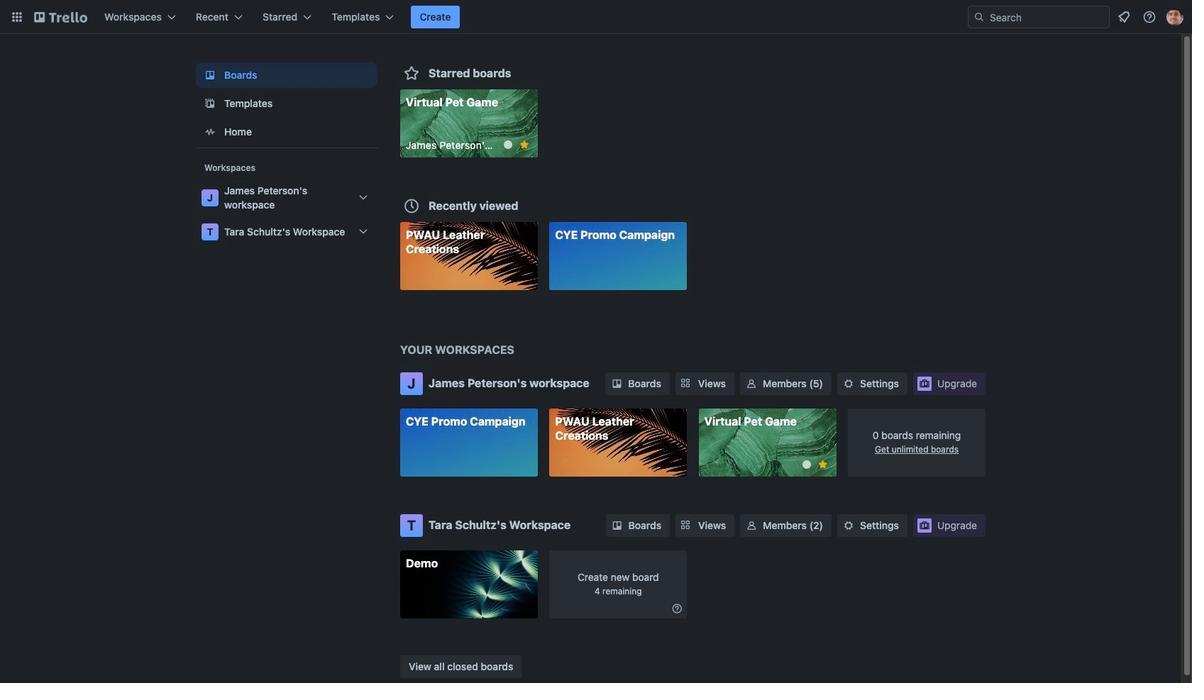 Task type: locate. For each thing, give the bounding box(es) containing it.
1 horizontal spatial there is new activity on this board. image
[[802, 461, 811, 469]]

1 vertical spatial there is new activity on this board. image
[[802, 461, 811, 469]]

there is new activity on this board. image left click to unstar this board. it will be removed from your starred list. icon
[[504, 140, 512, 149]]

sm image
[[610, 377, 624, 391], [744, 377, 759, 391], [842, 377, 856, 391], [610, 518, 624, 533], [745, 518, 759, 533], [842, 518, 856, 533], [670, 601, 684, 616]]

there is new activity on this board. image for click to unstar this board. it will be removed from your starred list. image
[[802, 461, 811, 469]]

board image
[[202, 67, 219, 84]]

there is new activity on this board. image left click to unstar this board. it will be removed from your starred list. image
[[802, 461, 811, 469]]

0 horizontal spatial there is new activity on this board. image
[[504, 140, 512, 149]]

0 vertical spatial there is new activity on this board. image
[[504, 140, 512, 149]]

there is new activity on this board. image
[[504, 140, 512, 149], [802, 461, 811, 469]]

0 notifications image
[[1115, 9, 1132, 26]]

there is new activity on this board. image for click to unstar this board. it will be removed from your starred list. icon
[[504, 140, 512, 149]]

Search field
[[968, 6, 1110, 28]]



Task type: describe. For each thing, give the bounding box(es) containing it.
primary element
[[0, 0, 1192, 34]]

james peterson (jamespeterson93) image
[[1167, 9, 1184, 26]]

click to unstar this board. it will be removed from your starred list. image
[[518, 138, 531, 151]]

open information menu image
[[1142, 10, 1157, 24]]

click to unstar this board. it will be removed from your starred list. image
[[816, 458, 829, 471]]

home image
[[202, 123, 219, 140]]

search image
[[974, 11, 985, 23]]

back to home image
[[34, 6, 87, 28]]

template board image
[[202, 95, 219, 112]]



Task type: vqa. For each thing, say whether or not it's contained in the screenshot.
middle sm icon
yes



